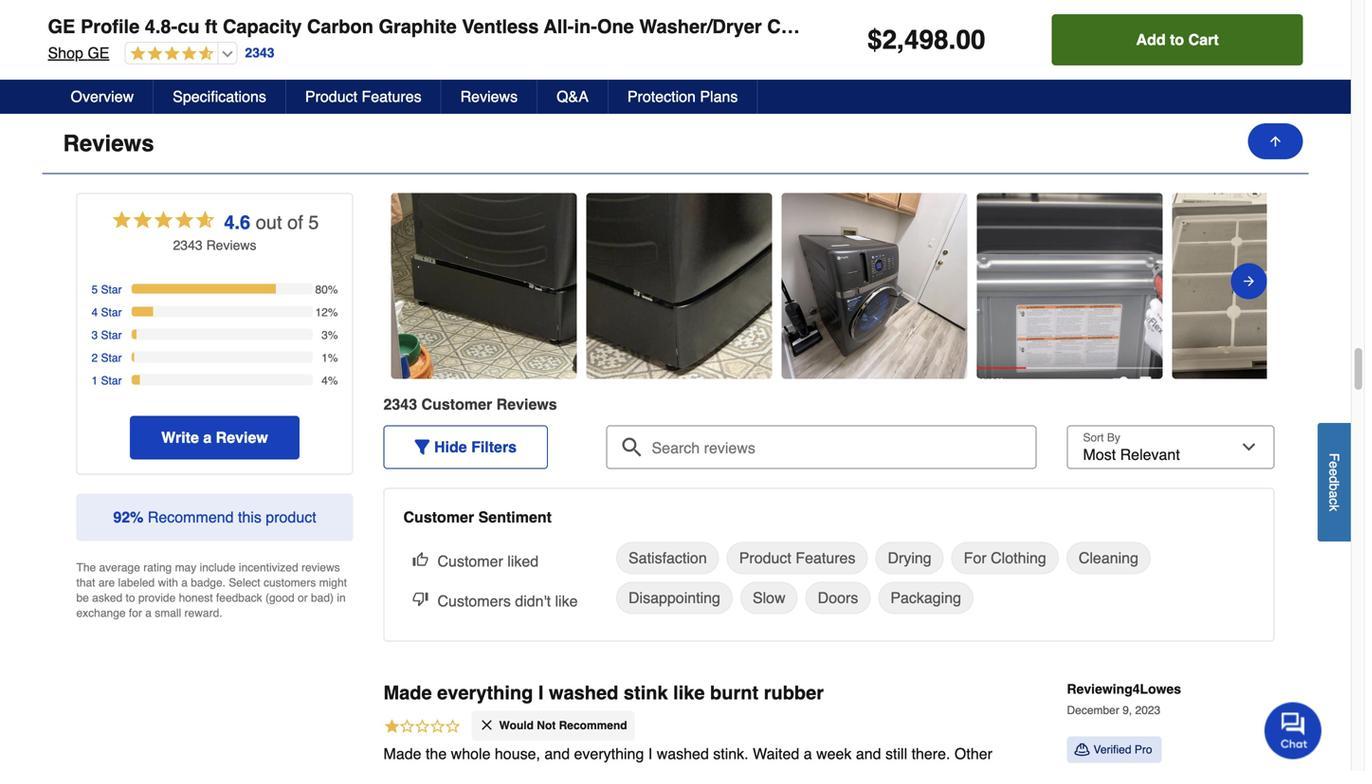 Task type: describe. For each thing, give the bounding box(es) containing it.
out
[[256, 212, 282, 233]]

a inside button
[[1328, 491, 1343, 498]]

product inside button
[[740, 549, 792, 567]]

add to cart button
[[1053, 14, 1304, 65]]

write
[[161, 429, 199, 446]]

product features for q&a
[[305, 88, 422, 105]]

would
[[499, 719, 534, 732]]

features for q&a
[[362, 88, 422, 105]]

chevron down image
[[1270, 59, 1289, 78]]

protection plans button
[[609, 80, 758, 114]]

capacity
[[223, 16, 302, 37]]

customer for customer liked
[[438, 553, 504, 570]]

waited
[[753, 745, 800, 763]]

a down may
[[181, 576, 188, 590]]

recommend for %
[[148, 508, 234, 526]]

4.6
[[224, 212, 251, 233]]

1 vertical spatial s
[[549, 396, 557, 413]]

9,
[[1123, 704, 1133, 717]]

overview
[[71, 88, 134, 105]]

the
[[76, 561, 96, 574]]

verified pro icon image
[[1075, 742, 1090, 757]]

doors button
[[806, 582, 871, 614]]

write a review button
[[130, 416, 300, 460]]

cleaning button
[[1067, 542, 1152, 574]]

shop ge
[[48, 44, 109, 62]]

average
[[99, 561, 140, 574]]

add
[[1137, 31, 1166, 48]]

f e e d b a c k button
[[1319, 423, 1352, 541]]

write a review
[[161, 429, 268, 446]]

to inside the average rating may include incentivized reviews that are labeled with a badge. select customers might be asked to provide honest feedback (good or bad) in exchange for a small reward.
[[126, 591, 135, 605]]

0 vertical spatial like
[[555, 592, 578, 610]]

ge profile 4.8-cu ft capacity carbon graphite ventless all-in-one washer/dryer combo energy star
[[48, 16, 974, 37]]

not
[[537, 719, 556, 732]]

specifications button
[[154, 80, 286, 114]]

$ 2,498 . 00
[[868, 25, 986, 55]]

slow button
[[741, 582, 798, 614]]

small
[[155, 607, 181, 620]]

rubber
[[764, 682, 824, 704]]

Search reviews text field
[[614, 425, 1030, 458]]

carbon
[[307, 16, 374, 37]]

packaging
[[891, 589, 962, 607]]

product features button
[[727, 542, 868, 574]]

d
[[1328, 476, 1343, 483]]

made for made everything i washed stink like burnt rubber
[[384, 682, 432, 704]]

for inside the average rating may include incentivized reviews that are labeled with a badge. select customers might be asked to provide honest feedback (good or bad) in exchange for a small reward.
[[129, 607, 142, 620]]

made for made the whole house, and everything i washed stink. waited a week and still there. other
[[384, 745, 422, 763]]

product features button for q&a
[[286, 80, 442, 114]]

0 vertical spatial washed
[[549, 682, 619, 704]]

verified pro
[[1094, 743, 1153, 756]]

star for 2 star
[[101, 351, 122, 365]]

92
[[113, 508, 130, 526]]

0 vertical spatial 4.6 stars image
[[126, 46, 214, 63]]

4%
[[322, 374, 338, 387]]

customers
[[264, 576, 316, 590]]

1 star
[[92, 374, 122, 387]]

whole
[[451, 745, 491, 763]]

shop
[[48, 44, 83, 62]]

0 horizontal spatial 5
[[92, 283, 98, 296]]

the average rating may include incentivized reviews that are labeled with a badge. select customers might be asked to provide honest feedback (good or bad) in exchange for a small reward.
[[76, 561, 347, 620]]

slow
[[753, 589, 786, 607]]

0 vertical spatial reviews
[[461, 88, 518, 105]]

star for 3 star
[[101, 329, 122, 342]]

select
[[229, 576, 261, 590]]

4.8-
[[145, 16, 178, 37]]

2023
[[1136, 704, 1161, 717]]

2343 for 2343
[[245, 45, 275, 60]]

cart
[[1189, 31, 1220, 48]]

graphite
[[379, 16, 457, 37]]

ventless
[[462, 16, 539, 37]]

would not recommend
[[499, 719, 628, 732]]

f
[[1328, 453, 1343, 461]]

include
[[200, 561, 236, 574]]

5 star
[[92, 283, 122, 296]]

features
[[796, 549, 856, 567]]

chat invite button image
[[1265, 701, 1323, 759]]

in-
[[574, 16, 598, 37]]

4
[[92, 306, 98, 319]]

protection
[[628, 88, 696, 105]]

pro
[[1135, 743, 1153, 756]]

combo
[[768, 16, 833, 37]]

3 star
[[92, 329, 122, 342]]

might
[[319, 576, 347, 590]]

3
[[92, 329, 98, 342]]

2,498
[[883, 25, 949, 55]]

satisfaction button
[[617, 542, 720, 574]]

reviews button down protection plans button
[[42, 114, 1310, 174]]

plans
[[700, 88, 738, 105]]

profile
[[81, 16, 140, 37]]

q&a
[[557, 88, 589, 105]]

features for f e e d b a c k
[[155, 55, 250, 82]]

verified
[[1094, 743, 1132, 756]]

packaging button
[[879, 582, 974, 614]]

.
[[949, 25, 957, 55]]

4.6 out of 5 2343 review s
[[173, 212, 319, 253]]

to inside button
[[1171, 31, 1185, 48]]

product features for f e e d b a c k
[[63, 55, 250, 82]]

f e e d b a c k
[[1328, 453, 1343, 511]]

2 e from the top
[[1328, 469, 1343, 476]]

i inside made the whole house, and everything i washed stink. waited a week and still there. other
[[649, 745, 653, 763]]

4 uploaded image image from the left
[[978, 276, 1163, 295]]

badge.
[[191, 576, 226, 590]]

customer liked
[[438, 553, 539, 570]]

2 and from the left
[[856, 745, 882, 763]]

customer sentiment
[[404, 508, 552, 526]]

review for 2343 customer review s
[[497, 396, 549, 413]]

of
[[287, 212, 303, 233]]

1 e from the top
[[1328, 461, 1343, 469]]

recommend for not
[[559, 719, 628, 732]]

hide filters button
[[384, 425, 548, 469]]



Task type: vqa. For each thing, say whether or not it's contained in the screenshot.
out
yes



Task type: locate. For each thing, give the bounding box(es) containing it.
for left clothing
[[964, 549, 987, 567]]

80%
[[315, 283, 338, 296]]

12%
[[315, 306, 338, 319]]

2 horizontal spatial 2343
[[384, 396, 417, 413]]

1 horizontal spatial recommend
[[559, 719, 628, 732]]

customer up thumb up icon
[[404, 508, 474, 526]]

s inside 4.6 out of 5 2343 review s
[[250, 238, 257, 253]]

0 horizontal spatial s
[[250, 238, 257, 253]]

thumb down image
[[413, 591, 428, 607]]

cu
[[178, 16, 200, 37]]

the
[[426, 745, 447, 763]]

be
[[76, 591, 89, 605]]

product features down carbon
[[305, 88, 422, 105]]

everything down would not recommend
[[574, 745, 644, 763]]

%
[[130, 508, 144, 526]]

1 vertical spatial product
[[305, 88, 358, 105]]

3 uploaded image image from the left
[[782, 276, 968, 295]]

e
[[1328, 461, 1343, 469], [1328, 469, 1343, 476]]

1 horizontal spatial washed
[[657, 745, 709, 763]]

close image
[[480, 718, 495, 733]]

92 % recommend this product
[[113, 508, 317, 526]]

hide
[[434, 438, 467, 456]]

for inside button
[[964, 549, 987, 567]]

product features button down carbon
[[286, 80, 442, 114]]

3 star from the top
[[101, 329, 122, 342]]

0 vertical spatial product
[[63, 55, 149, 82]]

star for 1 star
[[101, 374, 122, 387]]

review up filters
[[497, 396, 549, 413]]

thumb up image
[[413, 552, 428, 567]]

review inside button
[[216, 429, 268, 446]]

customer
[[422, 396, 493, 413], [404, 508, 474, 526], [438, 553, 504, 570]]

1 vertical spatial everything
[[574, 745, 644, 763]]

1 horizontal spatial features
[[362, 88, 422, 105]]

e up d
[[1328, 461, 1343, 469]]

1 horizontal spatial ge
[[88, 44, 109, 62]]

4 star from the top
[[101, 351, 122, 365]]

protection plans
[[628, 88, 738, 105]]

1 horizontal spatial and
[[856, 745, 882, 763]]

1 vertical spatial to
[[126, 591, 135, 605]]

1 horizontal spatial 5
[[309, 212, 319, 233]]

0 horizontal spatial features
[[155, 55, 250, 82]]

everything inside made the whole house, and everything i washed stink. waited a week and still there. other
[[574, 745, 644, 763]]

product features button
[[42, 39, 1310, 99], [286, 80, 442, 114]]

1 horizontal spatial like
[[674, 682, 705, 704]]

4.6 stars image down 4.8-
[[126, 46, 214, 63]]

0 horizontal spatial i
[[539, 682, 544, 704]]

customer up customers
[[438, 553, 504, 570]]

energy
[[838, 16, 918, 37]]

1 horizontal spatial 2343
[[245, 45, 275, 60]]

1 vertical spatial ge
[[88, 44, 109, 62]]

features down graphite
[[362, 88, 422, 105]]

2343
[[245, 45, 275, 60], [173, 238, 203, 253], [384, 396, 417, 413]]

0 horizontal spatial recommend
[[148, 508, 234, 526]]

a inside made the whole house, and everything i washed stink. waited a week and still there. other
[[804, 745, 813, 763]]

0 horizontal spatial to
[[126, 591, 135, 605]]

customer for customer sentiment
[[404, 508, 474, 526]]

0 vertical spatial i
[[539, 682, 544, 704]]

to right add at top right
[[1171, 31, 1185, 48]]

1 vertical spatial reviews
[[63, 130, 154, 156]]

stink.
[[714, 745, 749, 763]]

recommend
[[148, 508, 234, 526], [559, 719, 628, 732]]

2 uploaded image image from the left
[[587, 276, 773, 295]]

5 right of
[[309, 212, 319, 233]]

5 uploaded image image from the left
[[1173, 276, 1359, 295]]

house,
[[495, 745, 541, 763]]

and down would not recommend
[[545, 745, 570, 763]]

reviewing4lowes december 9, 2023
[[1068, 682, 1182, 717]]

1 vertical spatial like
[[674, 682, 705, 704]]

2 star from the top
[[101, 306, 122, 319]]

washed left stink.
[[657, 745, 709, 763]]

0 horizontal spatial ge
[[48, 16, 75, 37]]

this
[[238, 508, 262, 526]]

0 vertical spatial review
[[206, 238, 250, 253]]

1 horizontal spatial to
[[1171, 31, 1185, 48]]

1 uploaded image image from the left
[[391, 276, 577, 295]]

ft
[[205, 16, 218, 37]]

5 inside 4.6 out of 5 2343 review s
[[309, 212, 319, 233]]

chevron up image
[[1270, 134, 1289, 153]]

(good
[[266, 591, 295, 605]]

0 vertical spatial product
[[266, 508, 317, 526]]

0 vertical spatial 5
[[309, 212, 319, 233]]

1 horizontal spatial i
[[649, 745, 653, 763]]

filters
[[471, 438, 517, 456]]

1 horizontal spatial product features
[[305, 88, 422, 105]]

1 star from the top
[[101, 283, 122, 296]]

a up k
[[1328, 491, 1343, 498]]

a right 'write'
[[203, 429, 212, 446]]

1%
[[322, 351, 338, 365]]

0 vertical spatial ge
[[48, 16, 75, 37]]

for clothing
[[964, 549, 1047, 567]]

ge up the shop
[[48, 16, 75, 37]]

arrow up image
[[1269, 134, 1284, 149]]

and
[[545, 745, 570, 763], [856, 745, 882, 763]]

0 horizontal spatial 2343
[[173, 238, 203, 253]]

3%
[[322, 329, 338, 342]]

2343 customer review s
[[384, 396, 557, 413]]

2 made from the top
[[384, 745, 422, 763]]

ge
[[48, 16, 75, 37], [88, 44, 109, 62]]

i down stink
[[649, 745, 653, 763]]

in
[[337, 591, 346, 605]]

star
[[923, 16, 974, 37]]

4.6 stars image left 4.6
[[111, 208, 217, 236]]

1 vertical spatial review
[[497, 396, 549, 413]]

that
[[76, 576, 95, 590]]

reviews button down ventless
[[442, 80, 538, 114]]

star right 2
[[101, 351, 122, 365]]

asked
[[92, 591, 123, 605]]

with
[[158, 576, 178, 590]]

1 and from the left
[[545, 745, 570, 763]]

a left week
[[804, 745, 813, 763]]

1 horizontal spatial s
[[549, 396, 557, 413]]

recommend down made everything i washed stink like burnt rubber
[[559, 719, 628, 732]]

product up 'slow'
[[740, 549, 792, 567]]

incentivized
[[239, 561, 298, 574]]

1 horizontal spatial product
[[305, 88, 358, 105]]

0 vertical spatial product features
[[63, 55, 250, 82]]

4 star
[[92, 306, 122, 319]]

star for 5 star
[[101, 283, 122, 296]]

1 vertical spatial i
[[649, 745, 653, 763]]

product features button down "washer/dryer"
[[42, 39, 1310, 99]]

0 vertical spatial for
[[964, 549, 987, 567]]

product for q&a
[[305, 88, 358, 105]]

2 vertical spatial 2343
[[384, 396, 417, 413]]

1 vertical spatial 4.6 stars image
[[111, 208, 217, 236]]

0 horizontal spatial washed
[[549, 682, 619, 704]]

ge down profile
[[88, 44, 109, 62]]

review down 4.6
[[206, 238, 250, 253]]

5
[[309, 212, 319, 233], [92, 283, 98, 296]]

like right 'didn't'
[[555, 592, 578, 610]]

star
[[101, 283, 122, 296], [101, 306, 122, 319], [101, 329, 122, 342], [101, 351, 122, 365], [101, 374, 122, 387]]

filter image
[[415, 440, 430, 455]]

features up specifications
[[155, 55, 250, 82]]

0 vertical spatial recommend
[[148, 508, 234, 526]]

or
[[298, 591, 308, 605]]

2 vertical spatial review
[[216, 429, 268, 446]]

0 vertical spatial s
[[250, 238, 257, 253]]

product for f e e d b a c k
[[63, 55, 149, 82]]

1 vertical spatial features
[[362, 88, 422, 105]]

reviews down overview button
[[63, 130, 154, 156]]

star for 4 star
[[101, 306, 122, 319]]

uploaded image image
[[391, 276, 577, 295], [587, 276, 773, 295], [782, 276, 968, 295], [978, 276, 1163, 295], [1173, 276, 1359, 295]]

1 made from the top
[[384, 682, 432, 704]]

1 horizontal spatial product
[[740, 549, 792, 567]]

0 vertical spatial 2343
[[245, 45, 275, 60]]

product features down 4.8-
[[63, 55, 250, 82]]

2343 inside 4.6 out of 5 2343 review s
[[173, 238, 203, 253]]

q&a button
[[538, 80, 609, 114]]

a inside button
[[203, 429, 212, 446]]

arrow right image
[[1242, 270, 1257, 292]]

drying button
[[876, 542, 944, 574]]

made inside made the whole house, and everything i washed stink. waited a week and still there. other
[[384, 745, 422, 763]]

product right the this
[[266, 508, 317, 526]]

1 horizontal spatial reviews
[[461, 88, 518, 105]]

to down "labeled"
[[126, 591, 135, 605]]

product features button for f e e d b a c k
[[42, 39, 1310, 99]]

clothing
[[991, 549, 1047, 567]]

product up the overview
[[63, 55, 149, 82]]

recommend up may
[[148, 508, 234, 526]]

review right 'write'
[[216, 429, 268, 446]]

satisfaction
[[629, 549, 707, 567]]

made down 1 star image
[[384, 745, 422, 763]]

i
[[539, 682, 544, 704], [649, 745, 653, 763]]

1 vertical spatial for
[[129, 607, 142, 620]]

1 horizontal spatial for
[[964, 549, 987, 567]]

1 vertical spatial washed
[[657, 745, 709, 763]]

are
[[99, 576, 115, 590]]

add to cart
[[1137, 31, 1220, 48]]

washed inside made the whole house, and everything i washed stink. waited a week and still there. other
[[657, 745, 709, 763]]

star up 4 star
[[101, 283, 122, 296]]

0 horizontal spatial product features
[[63, 55, 250, 82]]

for down provide
[[129, 607, 142, 620]]

star right 1
[[101, 374, 122, 387]]

drying
[[888, 549, 932, 567]]

1 vertical spatial 5
[[92, 283, 98, 296]]

1 star image
[[384, 718, 461, 738]]

4.6 stars image
[[126, 46, 214, 63], [111, 208, 217, 236]]

1 vertical spatial recommend
[[559, 719, 628, 732]]

2 vertical spatial customer
[[438, 553, 504, 570]]

exchange
[[76, 607, 126, 620]]

washed
[[549, 682, 619, 704], [657, 745, 709, 763]]

reward.
[[185, 607, 223, 620]]

2
[[92, 351, 98, 365]]

sentiment
[[479, 508, 552, 526]]

reviews
[[302, 561, 340, 574]]

still
[[886, 745, 908, 763]]

review for write a review
[[216, 429, 268, 446]]

0 vertical spatial features
[[155, 55, 250, 82]]

for
[[964, 549, 987, 567], [129, 607, 142, 620]]

made up 1 star image
[[384, 682, 432, 704]]

a down provide
[[145, 607, 152, 620]]

0 horizontal spatial reviews
[[63, 130, 154, 156]]

star right 3
[[101, 329, 122, 342]]

provide
[[138, 591, 176, 605]]

0 horizontal spatial everything
[[437, 682, 533, 704]]

0 vertical spatial made
[[384, 682, 432, 704]]

1 horizontal spatial everything
[[574, 745, 644, 763]]

5 star from the top
[[101, 374, 122, 387]]

b
[[1328, 483, 1343, 491]]

1 vertical spatial made
[[384, 745, 422, 763]]

honest
[[179, 591, 213, 605]]

review inside 4.6 out of 5 2343 review s
[[206, 238, 250, 253]]

stink
[[624, 682, 668, 704]]

washer/dryer
[[640, 16, 762, 37]]

disappointing
[[629, 589, 721, 607]]

a
[[203, 429, 212, 446], [1328, 491, 1343, 498], [181, 576, 188, 590], [145, 607, 152, 620], [804, 745, 813, 763]]

customer up hide
[[422, 396, 493, 413]]

2343 for 2343 customer review s
[[384, 396, 417, 413]]

didn't
[[515, 592, 551, 610]]

1 vertical spatial product features
[[305, 88, 422, 105]]

product features
[[63, 55, 250, 82], [305, 88, 422, 105]]

reviews down ventless
[[461, 88, 518, 105]]

0 horizontal spatial like
[[555, 592, 578, 610]]

i up not
[[539, 682, 544, 704]]

0 vertical spatial to
[[1171, 31, 1185, 48]]

burnt
[[711, 682, 759, 704]]

0 vertical spatial customer
[[422, 396, 493, 413]]

everything up close icon
[[437, 682, 533, 704]]

made everything i washed stink like burnt rubber
[[384, 682, 824, 704]]

1 vertical spatial customer
[[404, 508, 474, 526]]

features
[[155, 55, 250, 82], [362, 88, 422, 105]]

0 horizontal spatial product
[[63, 55, 149, 82]]

product down carbon
[[305, 88, 358, 105]]

and left still
[[856, 745, 882, 763]]

0 horizontal spatial and
[[545, 745, 570, 763]]

reviewing4lowes
[[1068, 682, 1182, 697]]

1 vertical spatial product
[[740, 549, 792, 567]]

0 vertical spatial everything
[[437, 682, 533, 704]]

e up b
[[1328, 469, 1343, 476]]

star right 4
[[101, 306, 122, 319]]

0 horizontal spatial product
[[266, 508, 317, 526]]

c
[[1328, 498, 1343, 505]]

5 up 4
[[92, 283, 98, 296]]

washed up would not recommend
[[549, 682, 619, 704]]

1 vertical spatial 2343
[[173, 238, 203, 253]]

doors
[[818, 589, 859, 607]]

feedback
[[216, 591, 262, 605]]

like right stink
[[674, 682, 705, 704]]

week
[[817, 745, 852, 763]]

0 horizontal spatial for
[[129, 607, 142, 620]]



